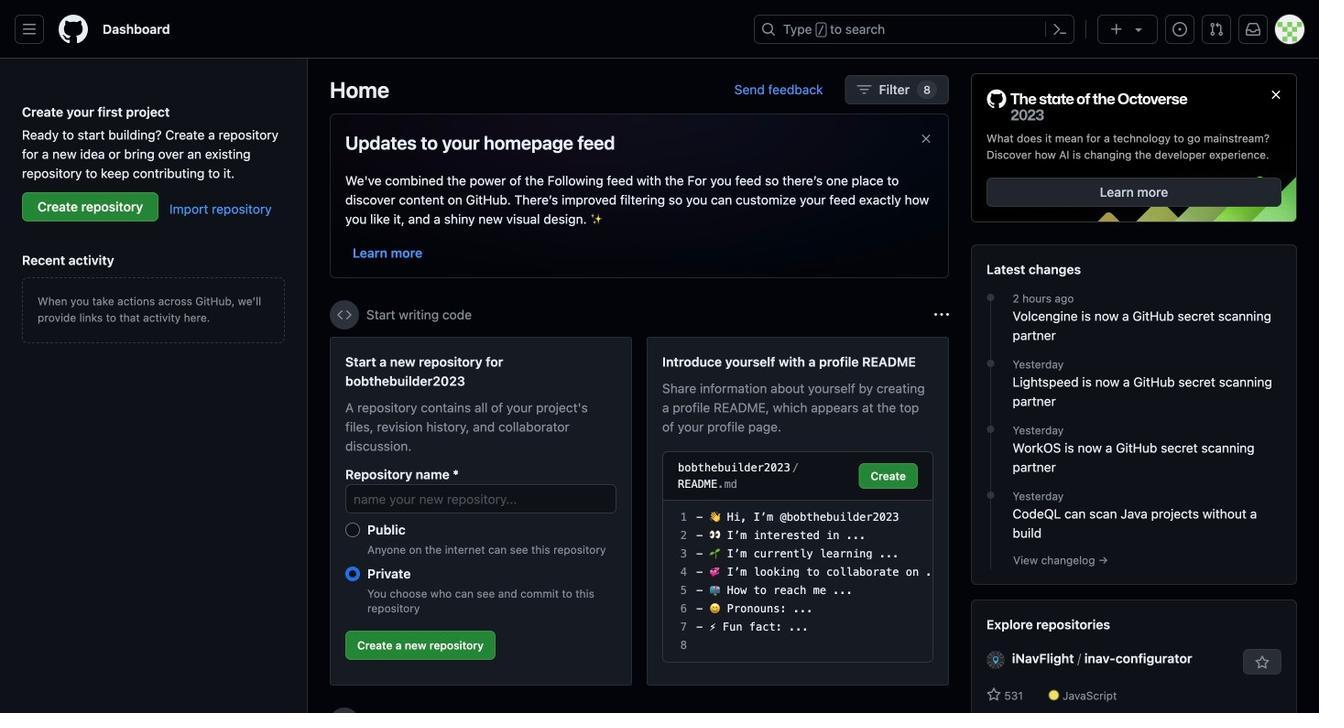 Task type: describe. For each thing, give the bounding box(es) containing it.
close image
[[1269, 88, 1284, 102]]

star this repository image
[[1256, 656, 1270, 671]]

code image
[[337, 308, 352, 323]]

2 dot fill image from the top
[[984, 357, 999, 371]]

command palette image
[[1053, 22, 1068, 37]]

explore repositories navigation
[[972, 600, 1298, 714]]

@inavflight profile image
[[987, 652, 1005, 670]]

x image
[[919, 132, 934, 146]]

filter image
[[857, 82, 872, 97]]

github logo image
[[987, 89, 1189, 123]]

3 dot fill image from the top
[[984, 423, 999, 437]]

homepage image
[[59, 15, 88, 44]]

dot fill image
[[984, 489, 999, 503]]

triangle down image
[[1132, 22, 1147, 37]]

why am i seeing this? image
[[935, 308, 950, 323]]



Task type: locate. For each thing, give the bounding box(es) containing it.
introduce yourself with a profile readme element
[[647, 337, 950, 686]]

git pull request image
[[1210, 22, 1224, 37]]

start a new repository element
[[330, 337, 632, 686]]

None radio
[[346, 523, 360, 538]]

1 dot fill image from the top
[[984, 291, 999, 305]]

plus image
[[1110, 22, 1125, 37]]

1 vertical spatial dot fill image
[[984, 357, 999, 371]]

2 vertical spatial dot fill image
[[984, 423, 999, 437]]

none radio inside start a new repository element
[[346, 567, 360, 582]]

explore element
[[972, 73, 1298, 714]]

dot fill image
[[984, 291, 999, 305], [984, 357, 999, 371], [984, 423, 999, 437]]

name your new repository... text field
[[346, 485, 617, 514]]

0 vertical spatial dot fill image
[[984, 291, 999, 305]]

star image
[[987, 688, 1002, 703]]

notifications image
[[1246, 22, 1261, 37]]

none submit inside introduce yourself with a profile readme element
[[859, 464, 918, 489]]

None submit
[[859, 464, 918, 489]]

none radio inside start a new repository element
[[346, 523, 360, 538]]

issue opened image
[[1173, 22, 1188, 37]]

None radio
[[346, 567, 360, 582]]



Task type: vqa. For each thing, say whether or not it's contained in the screenshot.
the graph image
no



